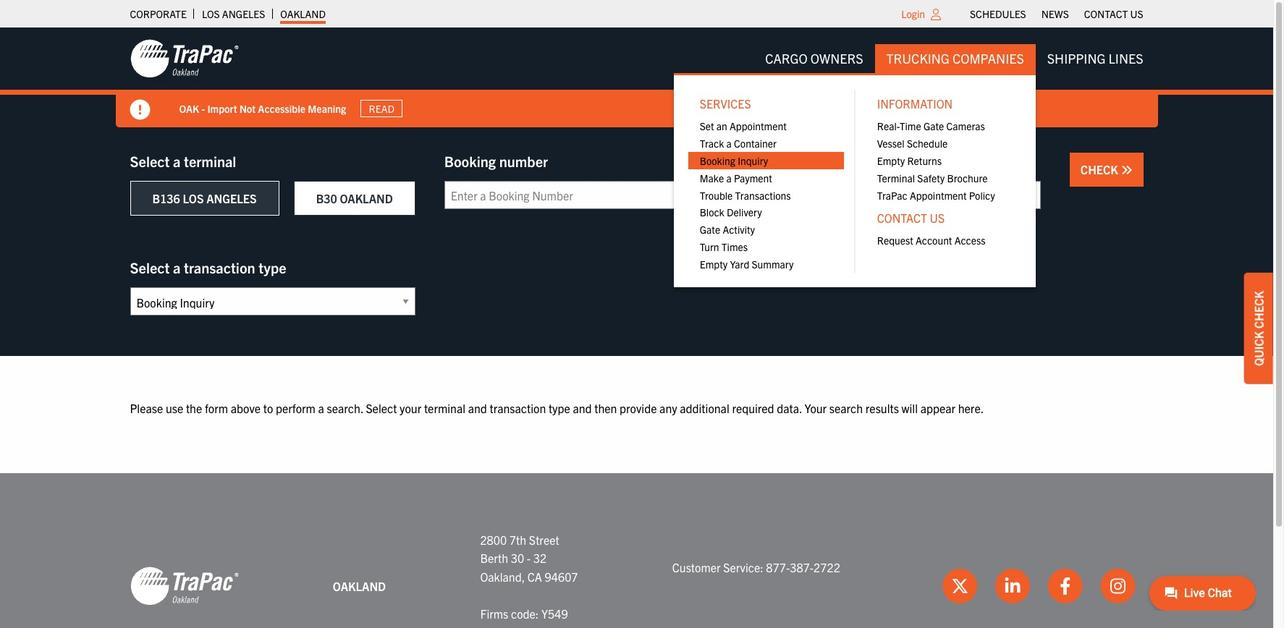 Task type: describe. For each thing, give the bounding box(es) containing it.
access
[[955, 234, 986, 247]]

request account access link
[[866, 232, 1022, 249]]

an
[[717, 120, 728, 133]]

1 vertical spatial los
[[183, 191, 204, 206]]

booking number
[[444, 152, 548, 170]]

appear
[[921, 401, 956, 416]]

track a container link
[[689, 135, 844, 152]]

shipping lines
[[1048, 50, 1144, 67]]

yard
[[730, 258, 750, 271]]

terminal
[[878, 171, 915, 185]]

contact us inside contact us menu item
[[878, 210, 945, 225]]

search.
[[327, 401, 363, 416]]

data.
[[777, 401, 802, 416]]

trapac appointment policy link
[[866, 187, 1022, 204]]

oakland link
[[280, 4, 326, 24]]

b30 oakland
[[316, 191, 393, 206]]

2800 7th street berth 30 - 32 oakland, ca 94607
[[480, 533, 578, 584]]

check button
[[1070, 153, 1144, 187]]

read
[[369, 102, 395, 115]]

trouble transactions link
[[689, 187, 844, 204]]

information menu item
[[866, 90, 1022, 204]]

2800
[[480, 533, 507, 547]]

trouble
[[700, 189, 733, 202]]

appointment inside real-time gate cameras vessel schedule empty returns terminal safety brochure trapac appointment policy
[[910, 189, 967, 202]]

1 vertical spatial angeles
[[207, 191, 257, 206]]

summary
[[752, 258, 794, 271]]

oakland image for banner on the top containing cargo owners
[[130, 38, 239, 79]]

a left search.
[[318, 401, 324, 416]]

turn times link
[[689, 238, 844, 256]]

results
[[866, 401, 899, 416]]

payment
[[734, 171, 773, 185]]

oak - import not accessible meaning
[[179, 102, 346, 115]]

banner containing cargo owners
[[0, 28, 1285, 287]]

your
[[400, 401, 422, 416]]

b136 los angeles
[[152, 191, 257, 206]]

contact inside menu item
[[878, 210, 928, 225]]

gate inside real-time gate cameras vessel schedule empty returns terminal safety brochure trapac appointment policy
[[924, 120, 945, 133]]

- inside 2800 7th street berth 30 - 32 oakland, ca 94607
[[527, 551, 531, 566]]

us inside contact us menu item
[[930, 210, 945, 225]]

container
[[734, 137, 777, 150]]

above
[[231, 401, 261, 416]]

accessible
[[258, 102, 306, 115]]

gate inside set an appointment track a container booking inquiry make a payment trouble transactions block delivery gate activity turn times empty yard summary
[[700, 223, 721, 236]]

0 vertical spatial -
[[202, 102, 205, 115]]

1 horizontal spatial contact
[[1085, 7, 1128, 20]]

delivery
[[727, 206, 762, 219]]

select a transaction type
[[130, 259, 286, 277]]

activity
[[723, 223, 755, 236]]

solid image
[[130, 100, 150, 120]]

news link
[[1042, 4, 1069, 24]]

solid image
[[1121, 164, 1133, 176]]

empty inside set an appointment track a container booking inquiry make a payment trouble transactions block delivery gate activity turn times empty yard summary
[[700, 258, 728, 271]]

request account access
[[878, 234, 986, 247]]

2 vertical spatial select
[[366, 401, 397, 416]]

shipping lines link
[[1036, 44, 1155, 73]]

1 vertical spatial contact us link
[[866, 204, 1022, 232]]

select for select a transaction type
[[130, 259, 170, 277]]

cameras
[[947, 120, 986, 133]]

services link
[[689, 90, 844, 118]]

trapac
[[878, 189, 908, 202]]

1 horizontal spatial us
[[1131, 7, 1144, 20]]

light image
[[931, 9, 941, 20]]

real-time gate cameras vessel schedule empty returns terminal safety brochure trapac appointment policy
[[878, 120, 996, 202]]

quick check link
[[1245, 273, 1274, 384]]

owners
[[811, 50, 864, 67]]

oakland,
[[480, 570, 525, 584]]

empty yard summary link
[[689, 256, 844, 273]]

schedules
[[970, 7, 1027, 20]]

real-time gate cameras link
[[866, 118, 1022, 135]]

0 vertical spatial transaction
[[184, 259, 255, 277]]

please
[[130, 401, 163, 416]]

set
[[700, 120, 715, 133]]

required
[[732, 401, 775, 416]]

block
[[700, 206, 725, 219]]

news
[[1042, 7, 1069, 20]]

2 and from the left
[[573, 401, 592, 416]]

schedules link
[[970, 4, 1027, 24]]

firms
[[480, 607, 509, 621]]

code:
[[511, 607, 539, 621]]

brochure
[[948, 171, 988, 185]]

0 horizontal spatial type
[[259, 259, 286, 277]]

0 vertical spatial angeles
[[222, 7, 265, 20]]

cargo owners link
[[754, 44, 875, 73]]

y549
[[542, 607, 568, 621]]

1 horizontal spatial contact us
[[1085, 7, 1144, 20]]

footer containing 2800 7th street
[[0, 473, 1274, 629]]

your
[[805, 401, 827, 416]]

transactions
[[735, 189, 791, 202]]

turn
[[700, 240, 720, 253]]

account
[[916, 234, 953, 247]]

customer
[[673, 561, 721, 575]]

empty inside real-time gate cameras vessel schedule empty returns terminal safety brochure trapac appointment policy
[[878, 154, 905, 167]]

cargo owners
[[766, 50, 864, 67]]

to
[[263, 401, 273, 416]]

94607
[[545, 570, 578, 584]]

customer service: 877-387-2722
[[673, 561, 841, 575]]

vessel
[[878, 137, 905, 150]]

times
[[722, 240, 748, 253]]

corporate link
[[130, 4, 187, 24]]

perform
[[276, 401, 316, 416]]

policy
[[970, 189, 996, 202]]

los angeles link
[[202, 4, 265, 24]]



Task type: locate. For each thing, give the bounding box(es) containing it.
and
[[468, 401, 487, 416], [573, 401, 592, 416]]

block delivery link
[[689, 204, 844, 221]]

1 vertical spatial menu bar
[[674, 44, 1155, 287]]

0 vertical spatial menu bar
[[963, 4, 1151, 24]]

1 horizontal spatial gate
[[924, 120, 945, 133]]

booking inquiry menu item
[[689, 152, 844, 169]]

contact us link up account
[[866, 204, 1022, 232]]

1 horizontal spatial booking
[[700, 154, 736, 167]]

1 vertical spatial terminal
[[424, 401, 466, 416]]

gate up schedule
[[924, 120, 945, 133]]

import
[[207, 102, 237, 115]]

menu for information
[[866, 118, 1022, 204]]

appointment up container
[[730, 120, 787, 133]]

select a terminal
[[130, 152, 236, 170]]

select up b136
[[130, 152, 170, 170]]

login
[[902, 7, 926, 20]]

877-
[[766, 561, 790, 575]]

menu containing services
[[674, 73, 1036, 287]]

1 horizontal spatial appointment
[[910, 189, 967, 202]]

0 horizontal spatial -
[[202, 102, 205, 115]]

2 vertical spatial oakland
[[333, 579, 386, 594]]

0 vertical spatial check
[[1081, 162, 1121, 177]]

banner
[[0, 28, 1285, 287]]

type
[[259, 259, 286, 277], [549, 401, 571, 416]]

a
[[727, 137, 732, 150], [173, 152, 181, 170], [727, 171, 732, 185], [173, 259, 181, 277], [318, 401, 324, 416]]

los angeles
[[202, 7, 265, 20]]

oakland image for footer containing 2800 7th street
[[130, 567, 239, 607]]

menu bar
[[963, 4, 1151, 24], [674, 44, 1155, 287]]

information link
[[866, 90, 1022, 118]]

0 horizontal spatial contact
[[878, 210, 928, 225]]

the
[[186, 401, 202, 416]]

shipping
[[1048, 50, 1106, 67]]

make
[[700, 171, 724, 185]]

booking left number at the left top of the page
[[444, 152, 496, 170]]

contact us menu item
[[866, 204, 1022, 249]]

will
[[902, 401, 918, 416]]

menu for services
[[689, 118, 844, 273]]

1 vertical spatial select
[[130, 259, 170, 277]]

terminal right your
[[424, 401, 466, 416]]

empty down the turn
[[700, 258, 728, 271]]

booking down the track at the right of the page
[[700, 154, 736, 167]]

1 vertical spatial type
[[549, 401, 571, 416]]

- right oak
[[202, 102, 205, 115]]

los right corporate
[[202, 7, 220, 20]]

contact us link
[[1085, 4, 1144, 24], [866, 204, 1022, 232]]

0 horizontal spatial us
[[930, 210, 945, 225]]

not
[[239, 102, 256, 115]]

1 horizontal spatial check
[[1252, 291, 1267, 329]]

0 vertical spatial oakland
[[280, 7, 326, 20]]

0 horizontal spatial terminal
[[184, 152, 236, 170]]

0 horizontal spatial contact us link
[[866, 204, 1022, 232]]

a right make
[[727, 171, 732, 185]]

0 vertical spatial oakland image
[[130, 38, 239, 79]]

read link
[[361, 100, 403, 117]]

0 vertical spatial contact us
[[1085, 7, 1144, 20]]

appointment down terminal safety brochure link
[[910, 189, 967, 202]]

trucking companies link
[[875, 44, 1036, 73]]

real-
[[878, 120, 900, 133]]

number
[[499, 152, 548, 170]]

angeles left oakland link
[[222, 7, 265, 20]]

0 horizontal spatial empty
[[700, 258, 728, 271]]

empty down vessel
[[878, 154, 905, 167]]

0 vertical spatial type
[[259, 259, 286, 277]]

search
[[830, 401, 863, 416]]

companies
[[953, 50, 1025, 67]]

1 horizontal spatial -
[[527, 551, 531, 566]]

los right b136
[[183, 191, 204, 206]]

service:
[[724, 561, 764, 575]]

footer
[[0, 473, 1274, 629]]

1 vertical spatial contact us
[[878, 210, 945, 225]]

0 vertical spatial us
[[1131, 7, 1144, 20]]

a up b136
[[173, 152, 181, 170]]

0 vertical spatial select
[[130, 152, 170, 170]]

booking inside set an appointment track a container booking inquiry make a payment trouble transactions block delivery gate activity turn times empty yard summary
[[700, 154, 736, 167]]

0 vertical spatial contact us link
[[1085, 4, 1144, 24]]

1 horizontal spatial empty
[[878, 154, 905, 167]]

Booking number text field
[[444, 181, 1041, 209]]

1 and from the left
[[468, 401, 487, 416]]

0 horizontal spatial gate
[[700, 223, 721, 236]]

1 oakland image from the top
[[130, 38, 239, 79]]

1 vertical spatial gate
[[700, 223, 721, 236]]

booking inquiry link
[[689, 152, 844, 169]]

trucking companies
[[887, 50, 1025, 67]]

1 vertical spatial -
[[527, 551, 531, 566]]

1 horizontal spatial and
[[573, 401, 592, 416]]

and right your
[[468, 401, 487, 416]]

appointment
[[730, 120, 787, 133], [910, 189, 967, 202]]

a down b136
[[173, 259, 181, 277]]

services menu item
[[689, 90, 844, 273]]

contact us
[[1085, 7, 1144, 20], [878, 210, 945, 225]]

0 vertical spatial contact
[[1085, 7, 1128, 20]]

0 vertical spatial gate
[[924, 120, 945, 133]]

7th
[[510, 533, 527, 547]]

select down b136
[[130, 259, 170, 277]]

menu bar containing cargo owners
[[674, 44, 1155, 287]]

street
[[529, 533, 560, 547]]

appointment inside set an appointment track a container booking inquiry make a payment trouble transactions block delivery gate activity turn times empty yard summary
[[730, 120, 787, 133]]

trucking companies menu item
[[674, 44, 1036, 287]]

b30
[[316, 191, 337, 206]]

ca
[[528, 570, 542, 584]]

angeles down select a terminal
[[207, 191, 257, 206]]

1 vertical spatial contact
[[878, 210, 928, 225]]

set an appointment link
[[689, 118, 844, 135]]

1 horizontal spatial type
[[549, 401, 571, 416]]

- right 30
[[527, 551, 531, 566]]

menu for trucking companies
[[674, 73, 1036, 287]]

returns
[[908, 154, 942, 167]]

us
[[1131, 7, 1144, 20], [930, 210, 945, 225]]

0 vertical spatial terminal
[[184, 152, 236, 170]]

contact
[[1085, 7, 1128, 20], [878, 210, 928, 225]]

contact us link up lines
[[1085, 4, 1144, 24]]

safety
[[918, 171, 945, 185]]

contact us up request
[[878, 210, 945, 225]]

2 oakland image from the top
[[130, 567, 239, 607]]

0 horizontal spatial booking
[[444, 152, 496, 170]]

cargo
[[766, 50, 808, 67]]

select for select a terminal
[[130, 152, 170, 170]]

oakland image inside footer
[[130, 567, 239, 607]]

use
[[166, 401, 183, 416]]

1 horizontal spatial contact us link
[[1085, 4, 1144, 24]]

us up account
[[930, 210, 945, 225]]

1 vertical spatial oakland image
[[130, 567, 239, 607]]

login link
[[902, 7, 926, 20]]

menu containing set an appointment
[[689, 118, 844, 273]]

0 horizontal spatial contact us
[[878, 210, 945, 225]]

oakland image
[[130, 38, 239, 79], [130, 567, 239, 607]]

1 vertical spatial appointment
[[910, 189, 967, 202]]

make a payment link
[[689, 169, 844, 187]]

quick check
[[1252, 291, 1267, 366]]

1 horizontal spatial terminal
[[424, 401, 466, 416]]

menu
[[674, 73, 1036, 287], [689, 118, 844, 273], [866, 118, 1022, 204]]

0 horizontal spatial appointment
[[730, 120, 787, 133]]

track
[[700, 137, 724, 150]]

1 vertical spatial oakland
[[340, 191, 393, 206]]

check inside 'button'
[[1081, 162, 1121, 177]]

inquiry
[[738, 154, 769, 167]]

schedule
[[907, 137, 948, 150]]

terminal up b136 los angeles
[[184, 152, 236, 170]]

1 vertical spatial check
[[1252, 291, 1267, 329]]

0 horizontal spatial and
[[468, 401, 487, 416]]

contact up shipping lines
[[1085, 7, 1128, 20]]

1 vertical spatial us
[[930, 210, 945, 225]]

0 vertical spatial appointment
[[730, 120, 787, 133]]

1 horizontal spatial transaction
[[490, 401, 546, 416]]

gate up the turn
[[700, 223, 721, 236]]

menu containing real-time gate cameras
[[866, 118, 1022, 204]]

contact us up lines
[[1085, 7, 1144, 20]]

32
[[534, 551, 547, 566]]

quick
[[1252, 332, 1267, 366]]

30
[[511, 551, 524, 566]]

services
[[700, 97, 751, 111]]

select left your
[[366, 401, 397, 416]]

firms code:  y549
[[480, 607, 568, 621]]

us up lines
[[1131, 7, 1144, 20]]

menu bar containing schedules
[[963, 4, 1151, 24]]

here.
[[959, 401, 984, 416]]

a right the track at the right of the page
[[727, 137, 732, 150]]

1 vertical spatial empty
[[700, 258, 728, 271]]

please use the form above to perform a search. select your terminal and transaction type and then provide any additional required data. your search results will appear here.
[[130, 401, 984, 416]]

angeles
[[222, 7, 265, 20], [207, 191, 257, 206]]

trucking
[[887, 50, 950, 67]]

-
[[202, 102, 205, 115], [527, 551, 531, 566]]

0 vertical spatial empty
[[878, 154, 905, 167]]

b136
[[152, 191, 180, 206]]

contact up request
[[878, 210, 928, 225]]

oak
[[179, 102, 199, 115]]

meaning
[[308, 102, 346, 115]]

corporate
[[130, 7, 187, 20]]

terminal safety brochure link
[[866, 169, 1022, 187]]

0 horizontal spatial check
[[1081, 162, 1121, 177]]

0 vertical spatial los
[[202, 7, 220, 20]]

empty returns link
[[866, 152, 1022, 169]]

1 vertical spatial transaction
[[490, 401, 546, 416]]

and left then
[[573, 401, 592, 416]]

check
[[1081, 162, 1121, 177], [1252, 291, 1267, 329]]

then
[[595, 401, 617, 416]]

2722
[[814, 561, 841, 575]]

0 horizontal spatial transaction
[[184, 259, 255, 277]]



Task type: vqa. For each thing, say whether or not it's contained in the screenshot.
Shipping
yes



